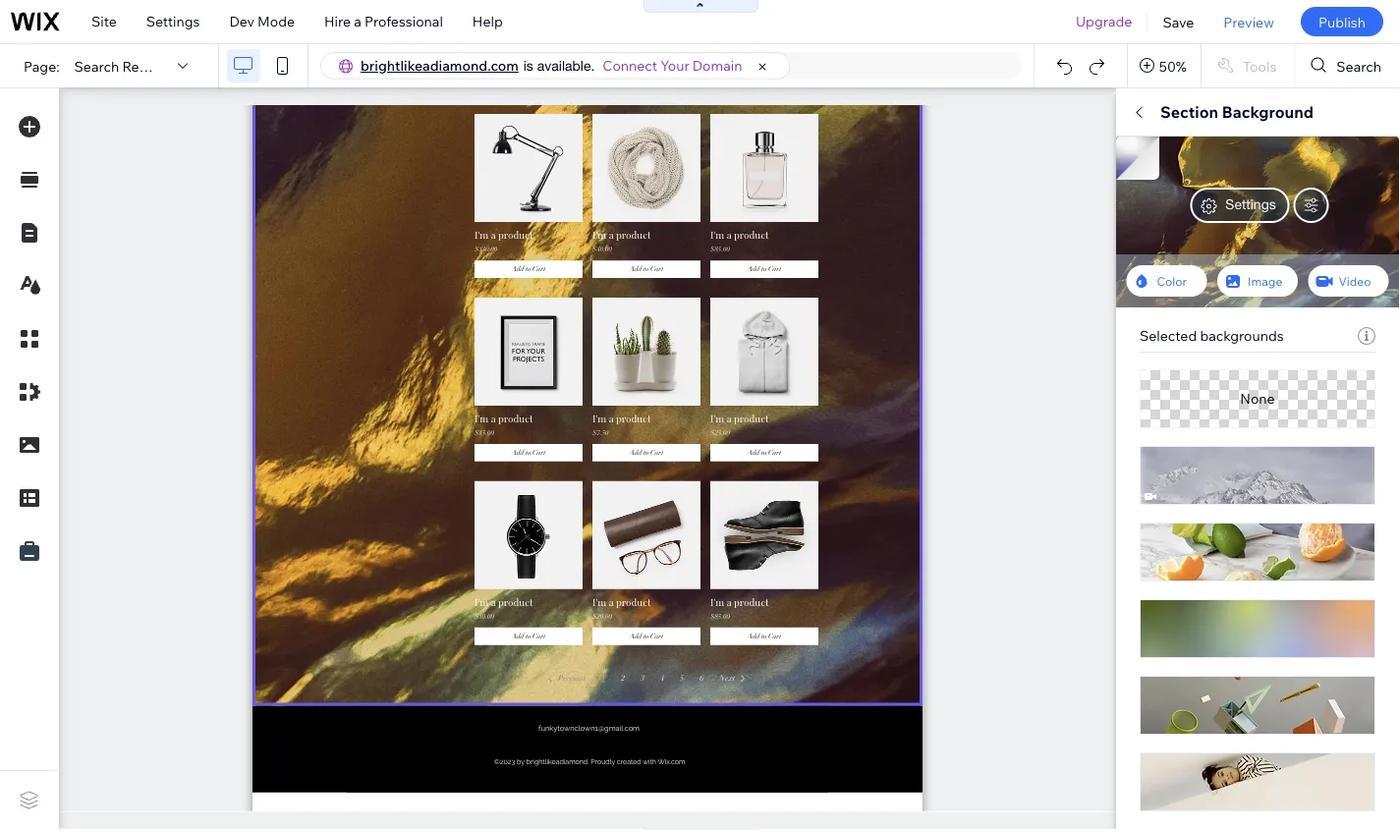 Task type: vqa. For each thing, say whether or not it's contained in the screenshot.
1 button to the bottom
no



Task type: locate. For each thing, give the bounding box(es) containing it.
is
[[523, 57, 533, 74]]

0 vertical spatial title
[[1140, 322, 1168, 339]]

results
[[122, 57, 169, 74], [1207, 361, 1261, 380], [1207, 458, 1261, 478], [1188, 521, 1235, 538], [1140, 573, 1187, 590]]

0 vertical spatial settings
[[146, 13, 200, 30]]

1 vertical spatial title
[[1140, 420, 1168, 437]]

of
[[1272, 555, 1285, 572]]

background down content
[[1192, 201, 1270, 219]]

site
[[91, 13, 117, 30]]

1 vertical spatial section background
[[1140, 201, 1270, 219]]

save button
[[1148, 0, 1209, 43]]

content
[[1219, 555, 1269, 572]]

your
[[661, 57, 690, 74]]

1 vertical spatial section
[[1140, 201, 1189, 219]]

hire a professional
[[324, 13, 443, 30]]

connect
[[603, 57, 658, 74]]

section down content
[[1140, 201, 1189, 219]]

quick edit
[[1140, 102, 1218, 122]]

settings
[[146, 13, 200, 30], [1226, 196, 1276, 212], [1153, 607, 1199, 622]]

results inside manage the content of search results from your dashboard.
[[1140, 573, 1187, 590]]

settings inside 'button'
[[1153, 607, 1199, 622]]

settings down from
[[1153, 607, 1199, 622]]

the
[[1195, 555, 1216, 572]]

50% button
[[1128, 44, 1201, 87]]

content
[[1176, 153, 1228, 170]]

layout
[[1321, 153, 1365, 170]]

search inside button
[[1337, 57, 1382, 74]]

settings button
[[1140, 602, 1212, 626]]

0 vertical spatial background
[[1222, 102, 1314, 122]]

2 title from the top
[[1140, 420, 1168, 437]]

selected backgrounds
[[1140, 327, 1284, 344]]

upgrade
[[1076, 13, 1132, 30]]

image
[[1248, 274, 1283, 288]]

help
[[472, 13, 503, 30]]

backgrounds
[[1200, 327, 1284, 344]]

search button
[[1295, 44, 1399, 87]]

section background down content
[[1140, 201, 1270, 219]]

background down tools
[[1222, 102, 1314, 122]]

2 vertical spatial settings
[[1153, 607, 1199, 622]]

1 vertical spatial settings
[[1226, 196, 1276, 212]]

settings down content
[[1226, 196, 1276, 212]]

1 horizontal spatial settings
[[1153, 607, 1199, 622]]

edit
[[1188, 102, 1218, 122]]

title down "selected"
[[1140, 420, 1168, 437]]

manage
[[1140, 555, 1192, 572]]

background
[[1222, 102, 1314, 122], [1192, 201, 1270, 219]]

color
[[1157, 274, 1187, 288]]

0 horizontal spatial settings
[[146, 13, 200, 30]]

search
[[74, 57, 119, 74], [1337, 57, 1382, 74], [1153, 361, 1204, 380], [1153, 458, 1204, 478], [1140, 521, 1185, 538], [1288, 555, 1333, 572]]

section
[[1160, 102, 1219, 122], [1140, 201, 1189, 219]]

brightlikeadiamond.com
[[361, 57, 519, 74]]

section background
[[1160, 102, 1314, 122], [1140, 201, 1270, 219]]

search results
[[74, 57, 169, 74], [1153, 361, 1261, 380], [1153, 458, 1261, 478], [1140, 521, 1235, 538]]

settings left dev
[[146, 13, 200, 30]]

publish
[[1319, 13, 1366, 30]]

from
[[1190, 573, 1221, 590]]

none
[[1240, 390, 1275, 408]]

section background down tools 'button'
[[1160, 102, 1314, 122]]

title down color
[[1140, 322, 1168, 339]]

manage the content of search results from your dashboard.
[[1140, 555, 1333, 590]]

available.
[[537, 57, 595, 74]]

2 horizontal spatial settings
[[1226, 196, 1276, 212]]

title
[[1140, 322, 1168, 339], [1140, 420, 1168, 437]]

is available. connect your domain
[[523, 57, 742, 74]]

search results down selected backgrounds
[[1153, 361, 1261, 380]]

tools
[[1243, 57, 1277, 74]]

section down 50%
[[1160, 102, 1219, 122]]



Task type: describe. For each thing, give the bounding box(es) containing it.
change button
[[1270, 250, 1338, 273]]

mode
[[258, 13, 295, 30]]

hire
[[324, 13, 351, 30]]

0 vertical spatial section background
[[1160, 102, 1314, 122]]

selected
[[1140, 327, 1197, 344]]

1 vertical spatial background
[[1192, 201, 1270, 219]]

domain
[[693, 57, 742, 74]]

publish button
[[1301, 7, 1384, 36]]

dashboard.
[[1255, 573, 1329, 590]]

your
[[1224, 573, 1252, 590]]

search results up the
[[1140, 521, 1235, 538]]

professional
[[365, 13, 443, 30]]

0 vertical spatial section
[[1160, 102, 1219, 122]]

search results down none
[[1153, 458, 1261, 478]]

a
[[354, 13, 361, 30]]

search results down "site" on the left of page
[[74, 57, 169, 74]]

tools button
[[1202, 44, 1294, 87]]

preview button
[[1209, 0, 1289, 43]]

change
[[1282, 254, 1326, 269]]

1 title from the top
[[1140, 322, 1168, 339]]

dev mode
[[229, 13, 295, 30]]

save
[[1163, 13, 1194, 30]]

dev
[[229, 13, 254, 30]]

video
[[1339, 274, 1371, 288]]

50%
[[1159, 57, 1187, 74]]

preview
[[1224, 13, 1274, 30]]

search inside manage the content of search results from your dashboard.
[[1288, 555, 1333, 572]]

quick
[[1140, 102, 1184, 122]]



